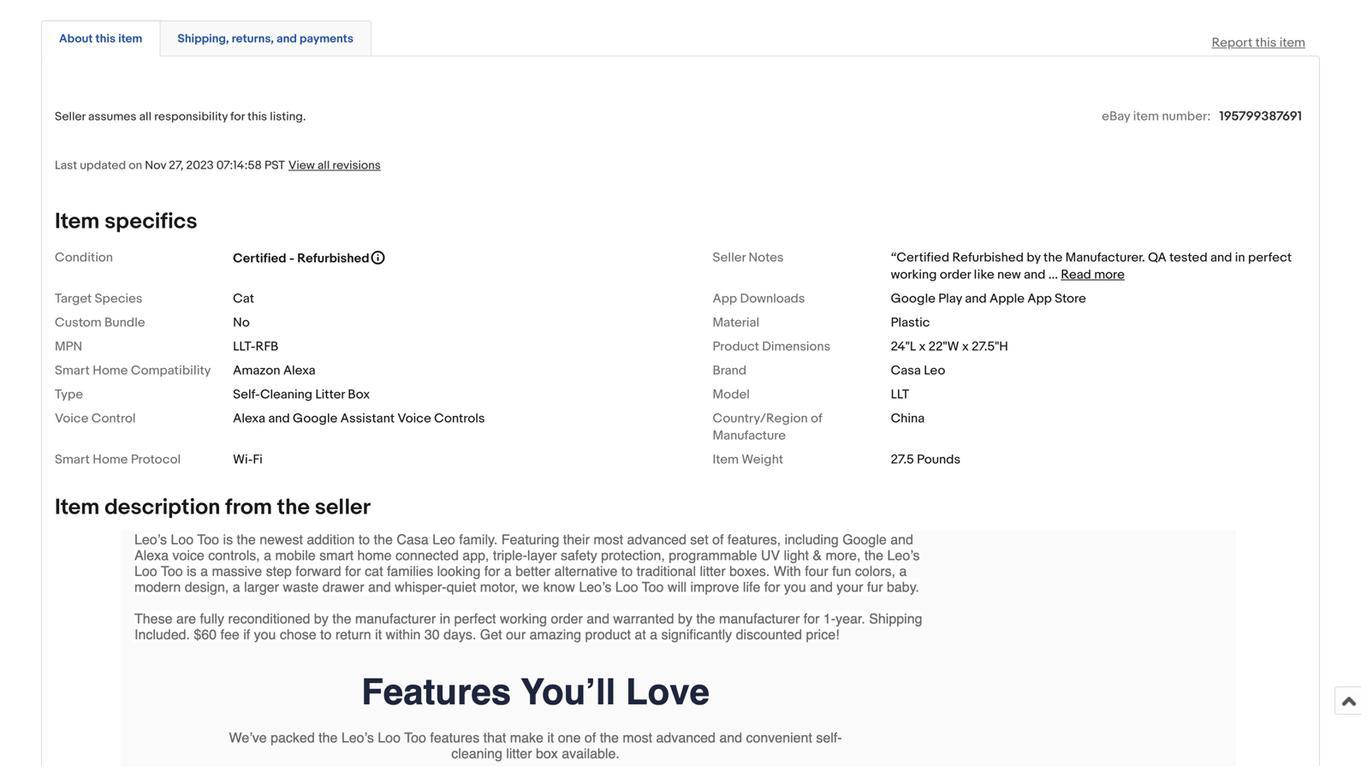 Task type: describe. For each thing, give the bounding box(es) containing it.
voice control
[[55, 411, 136, 426]]

seller
[[315, 494, 371, 521]]

home for protocol
[[93, 452, 128, 467]]

read more button
[[1061, 267, 1125, 283]]

china
[[891, 411, 925, 426]]

about this item button
[[59, 31, 142, 47]]

product dimensions
[[713, 339, 831, 354]]

perfect
[[1248, 250, 1292, 265]]

control
[[91, 411, 136, 426]]

27.5 pounds
[[891, 452, 961, 467]]

and down by
[[1024, 267, 1046, 283]]

report this item
[[1212, 35, 1305, 50]]

responsibility
[[154, 109, 228, 124]]

27,
[[169, 158, 183, 173]]

read
[[1061, 267, 1091, 283]]

store
[[1055, 291, 1086, 307]]

rfb
[[256, 339, 278, 354]]

apple
[[990, 291, 1025, 307]]

24"l
[[891, 339, 916, 354]]

condition
[[55, 250, 113, 265]]

and down like
[[965, 291, 987, 307]]

revisions
[[332, 158, 381, 173]]

app downloads
[[713, 291, 805, 307]]

fi
[[253, 452, 263, 467]]

and left in
[[1210, 250, 1232, 265]]

2023
[[186, 158, 214, 173]]

the for by
[[1044, 250, 1063, 265]]

llt-rfb
[[233, 339, 278, 354]]

seller notes
[[713, 250, 784, 265]]

2 x from the left
[[962, 339, 969, 354]]

seller assumes all responsibility for this listing.
[[55, 109, 306, 124]]

last updated on nov 27, 2023 07:14:58 pst view all revisions
[[55, 158, 381, 173]]

tested
[[1169, 250, 1208, 265]]

manufacturer.
[[1065, 250, 1145, 265]]

description
[[105, 494, 220, 521]]

updated
[[80, 158, 126, 173]]

ebay item number: 195799387691
[[1102, 109, 1302, 124]]

the for from
[[277, 494, 310, 521]]

1 voice from the left
[[55, 411, 89, 426]]

type
[[55, 387, 83, 402]]

1 app from the left
[[713, 291, 737, 307]]

country/region
[[713, 411, 808, 426]]

cat
[[233, 291, 254, 307]]

2 app from the left
[[1027, 291, 1052, 307]]

tab list containing about this item
[[41, 17, 1320, 56]]

0 horizontal spatial refurbished
[[297, 251, 369, 266]]

qa
[[1148, 250, 1167, 265]]

target species
[[55, 291, 143, 307]]

protocol
[[131, 452, 181, 467]]

0 horizontal spatial google
[[293, 411, 338, 426]]

refurbished inside "certified refurbished by the manufacturer.  qa tested and in perfect working order like new and ...
[[952, 250, 1024, 265]]

notes
[[749, 250, 784, 265]]

specifics
[[105, 208, 197, 235]]

last
[[55, 158, 77, 173]]

07:14:58
[[216, 158, 262, 173]]

smart home compatibility
[[55, 363, 211, 378]]

assistant
[[340, 411, 395, 426]]

pounds
[[917, 452, 961, 467]]

item for item weight
[[713, 452, 739, 467]]

dimensions
[[762, 339, 831, 354]]

"certified refurbished by the manufacturer.  qa tested and in perfect working order like new and ...
[[891, 250, 1292, 283]]

about this item
[[59, 32, 142, 46]]

on
[[129, 158, 142, 173]]

number:
[[1162, 109, 1211, 124]]

read more
[[1061, 267, 1125, 283]]

item weight
[[713, 452, 783, 467]]

2 voice from the left
[[398, 411, 431, 426]]

wi-
[[233, 452, 253, 467]]

mpn
[[55, 339, 82, 354]]

1 horizontal spatial google
[[891, 291, 936, 307]]

more
[[1094, 267, 1125, 283]]

seller for seller notes
[[713, 250, 746, 265]]

wi-fi
[[233, 452, 263, 467]]

item for about this item
[[118, 32, 142, 46]]

item for item description from the seller
[[55, 494, 100, 521]]

alexa and google assistant voice controls
[[233, 411, 485, 426]]

smart for smart home compatibility
[[55, 363, 90, 378]]

manufacture
[[713, 428, 786, 443]]

this for about
[[95, 32, 116, 46]]

model
[[713, 387, 750, 402]]

bundle
[[104, 315, 145, 330]]

report
[[1212, 35, 1253, 50]]

llt
[[891, 387, 909, 402]]

brand
[[713, 363, 747, 378]]

item for item specifics
[[55, 208, 100, 235]]

1 horizontal spatial item
[[1133, 109, 1159, 124]]

by
[[1027, 250, 1041, 265]]

and inside button
[[277, 32, 297, 46]]



Task type: vqa. For each thing, say whether or not it's contained in the screenshot.


Task type: locate. For each thing, give the bounding box(es) containing it.
refurbished right -
[[297, 251, 369, 266]]

google down self-cleaning litter box
[[293, 411, 338, 426]]

about
[[59, 32, 93, 46]]

voice left controls
[[398, 411, 431, 426]]

species
[[95, 291, 143, 307]]

...
[[1048, 267, 1058, 283]]

certified - refurbished
[[233, 251, 369, 266]]

app
[[713, 291, 737, 307], [1027, 291, 1052, 307]]

country/region of manufacture
[[713, 411, 822, 443]]

this right about
[[95, 32, 116, 46]]

1 horizontal spatial the
[[1044, 250, 1063, 265]]

1 horizontal spatial voice
[[398, 411, 431, 426]]

2 home from the top
[[93, 452, 128, 467]]

item description from the seller
[[55, 494, 371, 521]]

x
[[919, 339, 926, 354], [962, 339, 969, 354]]

1 horizontal spatial this
[[247, 109, 267, 124]]

2 horizontal spatial item
[[1280, 35, 1305, 50]]

item for report this item
[[1280, 35, 1305, 50]]

for
[[230, 109, 245, 124]]

item right ebay
[[1133, 109, 1159, 124]]

1 vertical spatial smart
[[55, 452, 90, 467]]

pst
[[264, 158, 285, 173]]

casa leo
[[891, 363, 945, 378]]

all right assumes
[[139, 109, 151, 124]]

0 vertical spatial smart
[[55, 363, 90, 378]]

0 vertical spatial home
[[93, 363, 128, 378]]

27.5
[[891, 452, 914, 467]]

tab list
[[41, 17, 1320, 56]]

no
[[233, 315, 250, 330]]

and down "cleaning"
[[268, 411, 290, 426]]

ebay
[[1102, 109, 1130, 124]]

target
[[55, 291, 92, 307]]

weight
[[742, 452, 783, 467]]

1 horizontal spatial refurbished
[[952, 250, 1024, 265]]

item
[[118, 32, 142, 46], [1280, 35, 1305, 50], [1133, 109, 1159, 124]]

0 horizontal spatial this
[[95, 32, 116, 46]]

0 horizontal spatial x
[[919, 339, 926, 354]]

alexa up self-cleaning litter box
[[283, 363, 316, 378]]

this for report
[[1255, 35, 1277, 50]]

self-
[[233, 387, 260, 402]]

shipping, returns, and payments
[[178, 32, 353, 46]]

1 vertical spatial seller
[[713, 250, 746, 265]]

self-cleaning litter box
[[233, 387, 370, 402]]

0 horizontal spatial item
[[118, 32, 142, 46]]

-
[[289, 251, 294, 266]]

home down control
[[93, 452, 128, 467]]

0 horizontal spatial alexa
[[233, 411, 265, 426]]

amazon
[[233, 363, 280, 378]]

this inside button
[[95, 32, 116, 46]]

view all revisions link
[[285, 157, 381, 173]]

payments
[[300, 32, 353, 46]]

this
[[95, 32, 116, 46], [1255, 35, 1277, 50], [247, 109, 267, 124]]

the up ...
[[1044, 250, 1063, 265]]

all right the view
[[317, 158, 330, 173]]

seller left assumes
[[55, 109, 85, 124]]

1 horizontal spatial alexa
[[283, 363, 316, 378]]

compatibility
[[131, 363, 211, 378]]

0 horizontal spatial seller
[[55, 109, 85, 124]]

this right "report"
[[1255, 35, 1277, 50]]

0 horizontal spatial all
[[139, 109, 151, 124]]

item down smart home protocol
[[55, 494, 100, 521]]

amazon alexa
[[233, 363, 316, 378]]

voice
[[55, 411, 89, 426], [398, 411, 431, 426]]

1 vertical spatial google
[[293, 411, 338, 426]]

downloads
[[740, 291, 805, 307]]

alexa down self-
[[233, 411, 265, 426]]

leo
[[924, 363, 945, 378]]

smart down voice control
[[55, 452, 90, 467]]

2 vertical spatial item
[[55, 494, 100, 521]]

1 horizontal spatial x
[[962, 339, 969, 354]]

item up condition
[[55, 208, 100, 235]]

home up control
[[93, 363, 128, 378]]

24"l x 22"w x 27.5"h
[[891, 339, 1008, 354]]

google down working
[[891, 291, 936, 307]]

smart for smart home protocol
[[55, 452, 90, 467]]

2 horizontal spatial this
[[1255, 35, 1277, 50]]

llt-
[[233, 339, 256, 354]]

report this item link
[[1203, 26, 1314, 59]]

1 vertical spatial the
[[277, 494, 310, 521]]

item right "report"
[[1280, 35, 1305, 50]]

casa
[[891, 363, 921, 378]]

1 horizontal spatial all
[[317, 158, 330, 173]]

item
[[55, 208, 100, 235], [713, 452, 739, 467], [55, 494, 100, 521]]

home for compatibility
[[93, 363, 128, 378]]

smart home protocol
[[55, 452, 181, 467]]

1 vertical spatial home
[[93, 452, 128, 467]]

new
[[997, 267, 1021, 283]]

custom bundle
[[55, 315, 145, 330]]

1 vertical spatial all
[[317, 158, 330, 173]]

1 horizontal spatial seller
[[713, 250, 746, 265]]

27.5"h
[[972, 339, 1008, 354]]

certified
[[233, 251, 286, 266]]

smart up type
[[55, 363, 90, 378]]

1 x from the left
[[919, 339, 926, 354]]

home
[[93, 363, 128, 378], [93, 452, 128, 467]]

the inside "certified refurbished by the manufacturer.  qa tested and in perfect working order like new and ...
[[1044, 250, 1063, 265]]

0 vertical spatial seller
[[55, 109, 85, 124]]

controls
[[434, 411, 485, 426]]

google
[[891, 291, 936, 307], [293, 411, 338, 426]]

assumes
[[88, 109, 137, 124]]

plastic
[[891, 315, 930, 330]]

like
[[974, 267, 994, 283]]

1 smart from the top
[[55, 363, 90, 378]]

view
[[288, 158, 315, 173]]

returns,
[[232, 32, 274, 46]]

0 horizontal spatial app
[[713, 291, 737, 307]]

product
[[713, 339, 759, 354]]

0 vertical spatial google
[[891, 291, 936, 307]]

1 vertical spatial alexa
[[233, 411, 265, 426]]

0 vertical spatial the
[[1044, 250, 1063, 265]]

seller left notes
[[713, 250, 746, 265]]

order
[[940, 267, 971, 283]]

app up material
[[713, 291, 737, 307]]

x right 24"l
[[919, 339, 926, 354]]

of
[[811, 411, 822, 426]]

0 horizontal spatial voice
[[55, 411, 89, 426]]

material
[[713, 315, 759, 330]]

1 horizontal spatial app
[[1027, 291, 1052, 307]]

refurbished up like
[[952, 250, 1024, 265]]

and right returns, at the left top of page
[[277, 32, 297, 46]]

from
[[225, 494, 272, 521]]

box
[[348, 387, 370, 402]]

0 vertical spatial item
[[55, 208, 100, 235]]

working
[[891, 267, 937, 283]]

x right 22"w
[[962, 339, 969, 354]]

1 vertical spatial item
[[713, 452, 739, 467]]

app down ...
[[1027, 291, 1052, 307]]

0 vertical spatial alexa
[[283, 363, 316, 378]]

0 vertical spatial all
[[139, 109, 151, 124]]

shipping, returns, and payments button
[[178, 31, 353, 47]]

in
[[1235, 250, 1245, 265]]

item right about
[[118, 32, 142, 46]]

the right from
[[277, 494, 310, 521]]

shipping,
[[178, 32, 229, 46]]

item inside button
[[118, 32, 142, 46]]

listing.
[[270, 109, 306, 124]]

1 home from the top
[[93, 363, 128, 378]]

litter
[[315, 387, 345, 402]]

this right for
[[247, 109, 267, 124]]

voice down type
[[55, 411, 89, 426]]

seller for seller assumes all responsibility for this listing.
[[55, 109, 85, 124]]

0 horizontal spatial the
[[277, 494, 310, 521]]

google play and apple app store
[[891, 291, 1086, 307]]

2 smart from the top
[[55, 452, 90, 467]]

cleaning
[[260, 387, 312, 402]]

"certified
[[891, 250, 949, 265]]

item down the manufacture
[[713, 452, 739, 467]]



